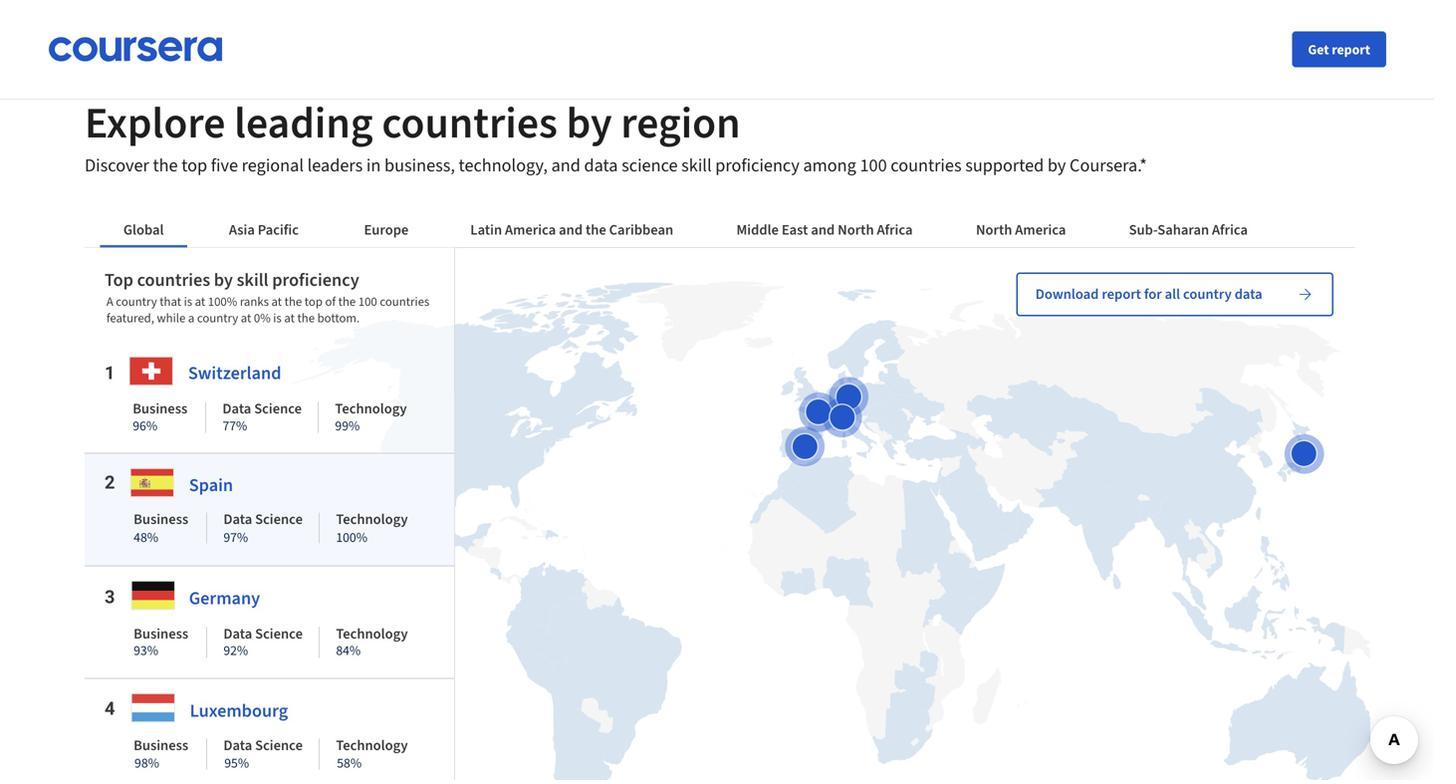 Task type: vqa. For each thing, say whether or not it's contained in the screenshot.
topmost are
no



Task type: describe. For each thing, give the bounding box(es) containing it.
get
[[1309, 40, 1330, 58]]

coursera logo image
[[48, 37, 223, 62]]

get report button
[[1293, 31, 1387, 67]]



Task type: locate. For each thing, give the bounding box(es) containing it.
get report
[[1309, 40, 1371, 58]]

report
[[1332, 40, 1371, 58]]



